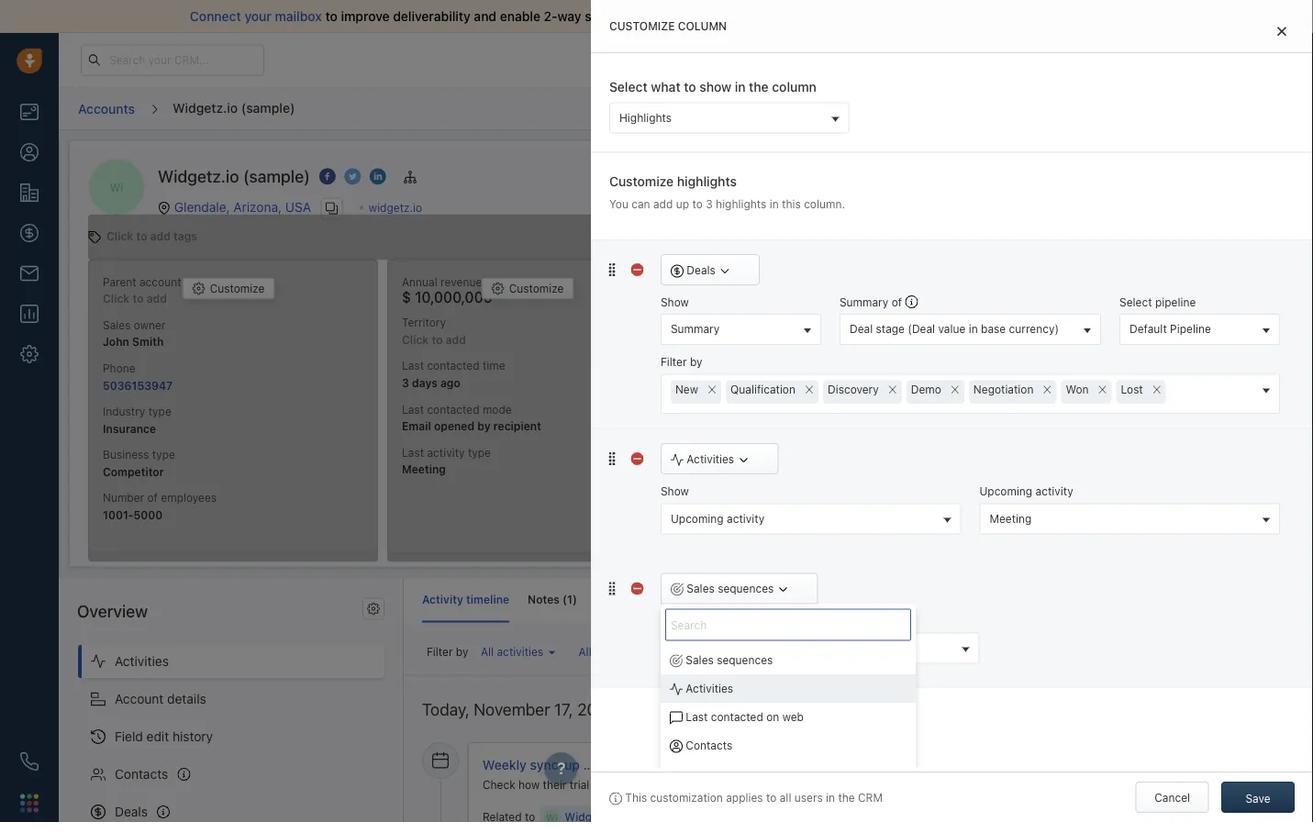 Task type: locate. For each thing, give the bounding box(es) containing it.
1 horizontal spatial column
[[773, 79, 817, 95]]

summary up deal on the right of page
[[840, 296, 889, 309]]

a right company
[[1261, 467, 1267, 480]]

by left all activities
[[456, 645, 469, 658]]

connect
[[190, 9, 241, 24]]

1 vertical spatial activity
[[727, 512, 765, 525]]

0 horizontal spatial up
[[565, 757, 580, 772]]

2 × from the left
[[805, 378, 815, 398]]

1 vertical spatial deals
[[686, 767, 715, 780]]

1 vertical spatial filter by
[[427, 645, 469, 658]]

0 vertical spatial meeting
[[990, 512, 1032, 525]]

None search field
[[1167, 381, 1190, 400]]

activity
[[1036, 485, 1074, 498], [727, 512, 765, 525], [901, 593, 941, 606]]

activities up last
[[686, 682, 734, 695]]

stage
[[877, 323, 905, 336]]

enable
[[500, 9, 541, 24]]

customize inside the customize highlights you can add up to 3 highlights in this column.
[[610, 173, 674, 189]]

column
[[678, 20, 727, 33], [773, 79, 817, 95]]

1 horizontal spatial tags
[[698, 231, 720, 244]]

0 vertical spatial sales
[[1092, 483, 1118, 496]]

1 ) from the left
[[573, 593, 577, 606]]

1 × from the left
[[708, 378, 717, 398]]

account
[[115, 692, 164, 707]]

(sample) down your
[[241, 100, 295, 115]]

sequences
[[718, 582, 774, 595], [706, 642, 763, 655], [717, 654, 773, 666]]

activities option
[[661, 674, 916, 703]]

activity up john
[[1036, 485, 1074, 498]]

questions
[[824, 779, 874, 792]]

× button for demo
[[947, 378, 965, 399]]

2 horizontal spatial )
[[725, 593, 730, 606]]

sales sequences inside option
[[686, 654, 773, 666]]

6 × button from the left
[[1094, 378, 1112, 399]]

deals down field at the left bottom of page
[[115, 805, 148, 820]]

2 vertical spatial activity
[[901, 593, 941, 606]]

is right trial on the left of the page
[[593, 779, 601, 792]]

contacts inside option
[[686, 739, 733, 752]]

3 move image from the top
[[606, 582, 619, 595]]

× right won
[[1098, 378, 1108, 398]]

2 horizontal spatial activity
[[1036, 485, 1074, 498]]

0 vertical spatial with
[[1236, 467, 1258, 480]]

all down timeline
[[481, 645, 494, 658]]

) right notes
[[573, 593, 577, 606]]

× left discovery
[[805, 378, 815, 398]]

last contacted on web option
[[661, 703, 916, 731]]

to right what
[[684, 79, 697, 95]]

0 horizontal spatial down arrow image
[[738, 454, 751, 467]]

0 vertical spatial widgetz.io
[[173, 100, 238, 115]]

to left '3'
[[693, 198, 703, 211]]

0 horizontal spatial tags
[[174, 230, 197, 243]]

1 vertical spatial meeting
[[628, 758, 671, 771]]

activities up account
[[115, 654, 169, 669]]

0 horizontal spatial customize
[[210, 282, 265, 295]]

1 horizontal spatial filter
[[661, 356, 687, 369]]

customize for second customize 'button' from right
[[210, 282, 265, 295]]

0 vertical spatial of
[[617, 9, 629, 24]]

0 horizontal spatial of
[[617, 9, 629, 24]]

to right click
[[136, 230, 147, 243]]

activities down new
[[687, 453, 735, 466]]

a month ago
[[1024, 522, 1079, 532]]

how
[[519, 779, 540, 792]]

3 ) from the left
[[725, 593, 730, 606]]

2 × button from the left
[[801, 378, 819, 399]]

click
[[107, 230, 133, 243]]

1 horizontal spatial sales
[[1092, 483, 1118, 496]]

meeting up "see"
[[628, 758, 671, 771]]

1 vertical spatial upcoming activity
[[671, 512, 765, 525]]

meeting added
[[628, 758, 707, 771]]

what
[[651, 79, 681, 95]]

sales for 'sales sequences' dropdown button
[[687, 582, 715, 595]]

3 × button from the left
[[884, 378, 902, 399]]

weekly sync-up with widgetz (sample) link
[[483, 757, 720, 773]]

activities
[[863, 645, 910, 657], [497, 645, 544, 658]]

to inside the customize highlights you can add up to 3 highlights in this column.
[[693, 198, 703, 211]]

of right sync
[[617, 9, 629, 24]]

tags right the hide at right top
[[698, 231, 720, 244]]

filter by down the activity
[[427, 645, 469, 658]]

deals inside button
[[687, 263, 716, 276]]

a left month
[[1024, 522, 1029, 532]]

deal stage (deal value in base currency) button
[[840, 314, 1102, 345]]

contacts up "added"
[[686, 739, 733, 752]]

sales inside the is a large insurance company with a 100 member sales team
[[1092, 483, 1118, 496]]

is up member
[[1083, 467, 1091, 480]]

upcoming inside button
[[671, 512, 724, 525]]

sales sequences for 'sales sequences' dropdown button
[[687, 582, 774, 595]]

meeting down 100 in the bottom of the page
[[990, 512, 1032, 525]]

show
[[700, 79, 732, 95]]

discovery
[[828, 383, 879, 396]]

widgetz.io (sample) down the search your crm... text field
[[173, 100, 295, 115]]

× for demo
[[951, 378, 961, 398]]

( right meetings
[[715, 593, 720, 606]]

call
[[769, 102, 789, 115]]

0 horizontal spatial activity
[[727, 512, 765, 525]]

0 vertical spatial deals
[[687, 263, 716, 276]]

deals inside option
[[686, 767, 715, 780]]

1 vertical spatial upcoming
[[671, 512, 724, 525]]

highlights right '3'
[[716, 198, 767, 211]]

1 horizontal spatial filter by
[[661, 356, 703, 369]]

1 vertical spatial activities
[[115, 654, 169, 669]]

mng settings image
[[367, 603, 380, 616]]

in left base
[[969, 323, 978, 336]]

select up default
[[1120, 296, 1153, 309]]

0 vertical spatial by
[[690, 356, 703, 369]]

with right company
[[1236, 467, 1258, 480]]

add
[[654, 198, 673, 211], [150, 230, 171, 243]]

1 horizontal spatial is
[[1083, 467, 1091, 480]]

list box
[[661, 646, 916, 788]]

0 vertical spatial the
[[749, 79, 769, 95]]

1 vertical spatial of
[[892, 296, 903, 309]]

filter up new
[[661, 356, 687, 369]]

with
[[1236, 467, 1258, 480], [584, 757, 609, 772]]

this
[[782, 198, 801, 211]]

0 horizontal spatial meeting
[[628, 758, 671, 771]]

select for select pipeline
[[1120, 296, 1153, 309]]

insurance
[[1132, 467, 1183, 480]]

1 vertical spatial with
[[584, 757, 609, 772]]

4 × button from the left
[[947, 378, 965, 399]]

1 vertical spatial add
[[150, 230, 171, 243]]

summary up new
[[671, 323, 720, 336]]

filter
[[661, 356, 687, 369], [427, 645, 453, 658]]

3
[[706, 198, 713, 211]]

7 × button from the left
[[1148, 378, 1167, 399]]

down arrow image for activities
[[738, 454, 751, 467]]

in left 'this'
[[770, 198, 779, 211]]

meeting for meeting added
[[628, 758, 671, 771]]

activities right deal on the right bottom of the page
[[863, 645, 910, 657]]

× for won
[[1098, 378, 1108, 398]]

ago
[[1062, 522, 1079, 532]]

select pipeline
[[1120, 296, 1197, 309]]

0 vertical spatial sales sequences
[[687, 582, 774, 595]]

( right notes
[[563, 593, 567, 606]]

glendale, arizona, usa link
[[174, 199, 311, 214]]

0 horizontal spatial filter
[[427, 645, 453, 658]]

(sample) up arizona,
[[243, 167, 310, 186]]

1 horizontal spatial up
[[676, 198, 690, 211]]

the left "crm"
[[839, 791, 855, 804]]

upcoming activity button
[[661, 503, 962, 535]]

1 right meetings
[[720, 593, 725, 606]]

0 horizontal spatial (
[[563, 593, 567, 606]]

of up stage
[[892, 296, 903, 309]]

1 horizontal spatial contacts
[[686, 739, 733, 752]]

4 × from the left
[[951, 378, 961, 398]]

with inside the is a large insurance company with a 100 member sales team
[[1236, 467, 1258, 480]]

sales inside option
[[686, 654, 714, 666]]

0 vertical spatial add
[[654, 198, 673, 211]]

today, november 17, 2023
[[422, 699, 617, 719]]

if
[[661, 779, 668, 792]]

down arrow image down 'qualification'
[[738, 454, 751, 467]]

1 horizontal spatial summary
[[840, 296, 889, 309]]

1 vertical spatial contacts
[[115, 767, 168, 782]]

× button left demo
[[884, 378, 902, 399]]

1 vertical spatial sales
[[870, 593, 898, 606]]

× for discovery
[[888, 378, 898, 398]]

1 all from the left
[[481, 645, 494, 658]]

activity right "custom"
[[901, 593, 941, 606]]

× left demo
[[888, 378, 898, 398]]

select
[[610, 79, 648, 95], [1120, 296, 1153, 309]]

is
[[1083, 467, 1091, 480], [593, 779, 601, 792]]

2-
[[544, 9, 558, 24]]

0 horizontal spatial activities
[[497, 645, 544, 658]]

sales sequences inside dropdown button
[[687, 582, 774, 595]]

sales right "custom"
[[870, 593, 898, 606]]

by up new
[[690, 356, 703, 369]]

all for all time periods
[[579, 645, 592, 658]]

team
[[1122, 483, 1147, 496]]

add right can
[[654, 198, 673, 211]]

widgetz.io (sample) up glendale, arizona, usa link
[[158, 167, 310, 186]]

activities up today, november 17, 2023 at the left bottom
[[497, 645, 544, 658]]

show down meetings
[[661, 615, 689, 628]]

down arrow image up search search field at the right of page
[[777, 584, 790, 596]]

move image
[[606, 263, 619, 276], [606, 453, 619, 466], [606, 582, 619, 595]]

history
[[173, 729, 213, 744]]

with up trial on the left of the page
[[584, 757, 609, 772]]

0 horizontal spatial )
[[573, 593, 577, 606]]

company
[[1186, 467, 1233, 480]]

1 horizontal spatial )
[[639, 593, 644, 606]]

1 vertical spatial select
[[1120, 296, 1153, 309]]

upcoming down activities button
[[671, 512, 724, 525]]

100
[[1024, 483, 1043, 496]]

trial
[[570, 779, 590, 792]]

column up call
[[773, 79, 817, 95]]

2 move image from the top
[[606, 453, 619, 466]]

down arrow image inside activities button
[[738, 454, 751, 467]]

3 ( from the left
[[715, 593, 720, 606]]

× button left won
[[1039, 378, 1057, 399]]

7 × from the left
[[1153, 378, 1162, 398]]

Search your CRM... text field
[[81, 45, 264, 76]]

5 × from the left
[[1043, 378, 1053, 398]]

hide tags
[[671, 231, 720, 244]]

1 vertical spatial sales sequences
[[686, 654, 773, 666]]

0 vertical spatial down arrow image
[[738, 454, 751, 467]]

0 horizontal spatial customize button
[[182, 278, 275, 300]]

qualification
[[731, 383, 796, 396]]

widgetz.io
[[173, 100, 238, 115], [158, 167, 239, 186]]

summary inside button
[[671, 323, 720, 336]]

2 horizontal spatial a
[[1261, 467, 1267, 480]]

all left 'time'
[[579, 645, 592, 658]]

way
[[558, 9, 582, 24]]

2 vertical spatial activities
[[686, 682, 734, 695]]

show down activities button
[[661, 485, 689, 498]]

) right meetings
[[725, 593, 730, 606]]

deals for activities
[[686, 767, 715, 780]]

tags down glendale,
[[174, 230, 197, 243]]

0 horizontal spatial upcoming
[[671, 512, 724, 525]]

filter by up new
[[661, 356, 703, 369]]

from
[[877, 779, 901, 792]]

sales sequences button
[[661, 573, 819, 604]]

1 right tasks
[[634, 593, 639, 606]]

0 vertical spatial up
[[676, 198, 690, 211]]

down arrow image inside 'sales sequences' dropdown button
[[777, 584, 790, 596]]

down arrow image
[[738, 454, 751, 467], [777, 584, 790, 596]]

create custom sales activity
[[788, 593, 941, 606]]

all inside button
[[579, 645, 592, 658]]

summary button
[[661, 314, 822, 345]]

× button right lost
[[1148, 378, 1167, 399]]

customize for first customize 'button' from the right
[[509, 282, 564, 295]]

× button for won
[[1094, 378, 1112, 399]]

0 horizontal spatial add
[[150, 230, 171, 243]]

sales for list box containing sales sequences
[[686, 654, 714, 666]]

) for tasks ( 1 )
[[639, 593, 644, 606]]

new
[[676, 383, 699, 396]]

0 horizontal spatial all
[[481, 645, 494, 658]]

active
[[671, 642, 703, 655]]

smith
[[1062, 508, 1087, 519]]

default pipeline button
[[1120, 314, 1281, 345]]

open
[[794, 779, 820, 792]]

1 vertical spatial summary
[[671, 323, 720, 336]]

a left the large
[[1094, 467, 1100, 480]]

3 × from the left
[[888, 378, 898, 398]]

2 ) from the left
[[639, 593, 644, 606]]

all
[[481, 645, 494, 658], [579, 645, 592, 658]]

1 ( from the left
[[563, 593, 567, 606]]

× right demo
[[951, 378, 961, 398]]

tags
[[174, 230, 197, 243], [698, 231, 720, 244]]

deals left down arrow icon
[[687, 263, 716, 276]]

sales inside dropdown button
[[687, 582, 715, 595]]

0 horizontal spatial column
[[678, 20, 727, 33]]

0 vertical spatial move image
[[606, 263, 619, 276]]

× button right won
[[1094, 378, 1112, 399]]

upcoming activity up john
[[980, 485, 1074, 498]]

)
[[573, 593, 577, 606], [639, 593, 644, 606], [725, 593, 730, 606]]

1 vertical spatial widgetz.io
[[158, 167, 239, 186]]

sequences for list box containing sales sequences
[[717, 654, 773, 666]]

1 vertical spatial is
[[593, 779, 601, 792]]

(sample) up they
[[667, 757, 720, 772]]

0 horizontal spatial upcoming activity
[[671, 512, 765, 525]]

down arrow image for sales sequences
[[777, 584, 790, 596]]

click to add tags
[[107, 230, 197, 243]]

sequences inside dropdown button
[[718, 582, 774, 595]]

1 horizontal spatial all
[[579, 645, 592, 658]]

widgetz.io down the search your crm... text field
[[173, 100, 238, 115]]

sequences inside option
[[717, 654, 773, 666]]

add right click
[[150, 230, 171, 243]]

2 all from the left
[[579, 645, 592, 658]]

1 right notes
[[567, 593, 573, 606]]

1 horizontal spatial upcoming
[[980, 485, 1033, 498]]

upcoming activity down activities button
[[671, 512, 765, 525]]

deals
[[687, 263, 716, 276], [686, 767, 715, 780], [115, 805, 148, 820]]

down arrow image
[[719, 265, 732, 278]]

negotiation
[[974, 383, 1034, 396]]

weekly sync-up with widgetz (sample)
[[483, 757, 720, 772]]

0 horizontal spatial contacts
[[115, 767, 168, 782]]

account details
[[115, 692, 206, 707]]

× button right demo
[[947, 378, 965, 399]]

upcoming activity inside button
[[671, 512, 765, 525]]

column.
[[804, 198, 846, 211]]

sales up active
[[687, 582, 715, 595]]

sales left contact
[[686, 654, 714, 666]]

0 vertical spatial contacts
[[686, 739, 733, 752]]

2 horizontal spatial (
[[715, 593, 720, 606]]

timeline
[[467, 593, 510, 606]]

contact
[[716, 645, 756, 658]]

× button left discovery
[[801, 378, 819, 399]]

0 horizontal spatial by
[[456, 645, 469, 658]]

1 move image from the top
[[606, 263, 619, 276]]

dialog
[[591, 0, 1314, 823]]

pipeline
[[1171, 323, 1212, 336]]

1 vertical spatial down arrow image
[[777, 584, 790, 596]]

× left won
[[1043, 378, 1053, 398]]

meeting inside button
[[990, 512, 1032, 525]]

1 vertical spatial sales
[[686, 654, 714, 666]]

(deal
[[908, 323, 936, 336]]

add inside the customize highlights you can add up to 3 highlights in this column.
[[654, 198, 673, 211]]

1 horizontal spatial customize button
[[482, 278, 574, 300]]

deals up customization
[[686, 767, 715, 780]]

last contacted on web
[[686, 710, 804, 723]]

tasks
[[596, 593, 627, 606]]

Search search field
[[666, 609, 912, 641]]

column right email
[[678, 20, 727, 33]]

show for active sequences
[[661, 615, 689, 628]]

linkedin circled image
[[370, 167, 386, 186]]

glendale, arizona, usa
[[174, 199, 311, 214]]

1 vertical spatial move image
[[606, 453, 619, 466]]

the up highlights button
[[749, 79, 769, 95]]

show down deals button
[[661, 296, 689, 309]]

0 vertical spatial is
[[1083, 467, 1091, 480]]

1 × button from the left
[[703, 378, 722, 399]]

0 horizontal spatial is
[[593, 779, 601, 792]]

your
[[245, 9, 272, 24]]

widgetz.io up glendale,
[[158, 167, 239, 186]]

select up highlights
[[610, 79, 648, 95]]

summary of
[[840, 296, 903, 309]]

all
[[780, 791, 792, 804]]

( right tasks
[[629, 593, 634, 606]]

filter down the activity
[[427, 645, 453, 658]]

by
[[690, 356, 703, 369], [456, 645, 469, 658]]

0 horizontal spatial summary
[[671, 323, 720, 336]]

0 horizontal spatial a
[[1024, 522, 1029, 532]]

1 right active
[[708, 645, 713, 658]]

1 horizontal spatial down arrow image
[[777, 584, 790, 596]]

0 vertical spatial activities
[[687, 453, 735, 466]]

highlights up '3'
[[677, 173, 737, 189]]

0 vertical spatial widgetz.io (sample)
[[173, 100, 295, 115]]

5 × button from the left
[[1039, 378, 1057, 399]]

6 × from the left
[[1098, 378, 1108, 398]]

active sequences
[[671, 642, 763, 655]]

select for select what to show in the column
[[610, 79, 648, 95]]

list box containing sales sequences
[[661, 646, 916, 788]]

2 customize button from the left
[[482, 278, 574, 300]]

sales sequences option
[[661, 646, 916, 674]]

1 for notes ( 1 )
[[567, 593, 573, 606]]

× right new
[[708, 378, 717, 398]]

× button for negotiation
[[1039, 378, 1057, 399]]

customize
[[610, 20, 675, 33]]

× button right new
[[703, 378, 722, 399]]

×
[[708, 378, 717, 398], [805, 378, 815, 398], [888, 378, 898, 398], [951, 378, 961, 398], [1043, 378, 1053, 398], [1098, 378, 1108, 398], [1153, 378, 1162, 398]]

1 horizontal spatial add
[[654, 198, 673, 211]]

up up trial on the left of the page
[[565, 757, 580, 772]]

glendale,
[[174, 199, 230, 214]]

up left '3'
[[676, 198, 690, 211]]

activity down activities button
[[727, 512, 765, 525]]

upcoming up month
[[980, 485, 1033, 498]]

1 horizontal spatial by
[[690, 356, 703, 369]]

their
[[543, 779, 567, 792]]

contacts option
[[661, 731, 916, 760]]

( for notes
[[563, 593, 567, 606]]

0 vertical spatial highlights
[[677, 173, 737, 189]]

0 horizontal spatial sales
[[870, 593, 898, 606]]

to
[[326, 9, 338, 24], [684, 79, 697, 95], [693, 198, 703, 211], [136, 230, 147, 243], [767, 791, 777, 804]]

sales down the large
[[1092, 483, 1118, 496]]

2 ( from the left
[[629, 593, 634, 606]]

1 horizontal spatial activity
[[901, 593, 941, 606]]

contacts down field at the left bottom of page
[[115, 767, 168, 782]]

0 vertical spatial filter
[[661, 356, 687, 369]]

) right tasks
[[639, 593, 644, 606]]



Task type: vqa. For each thing, say whether or not it's contained in the screenshot.
the Mobile
no



Task type: describe. For each thing, give the bounding box(es) containing it.
field
[[115, 729, 143, 744]]

1 vertical spatial widgetz.io (sample)
[[158, 167, 310, 186]]

web
[[783, 710, 804, 723]]

previous
[[904, 779, 949, 792]]

sales sequences for list box containing sales sequences
[[686, 654, 773, 666]]

call link
[[742, 93, 798, 124]]

1 vertical spatial highlights
[[716, 198, 767, 211]]

17,
[[555, 699, 574, 719]]

save button
[[1222, 782, 1296, 814]]

arizona,
[[234, 199, 282, 214]]

hide
[[671, 231, 695, 244]]

they
[[671, 779, 694, 792]]

mailbox
[[275, 9, 322, 24]]

default
[[1130, 323, 1168, 336]]

won
[[1066, 383, 1089, 396]]

) for meetings ( 1 )
[[725, 593, 730, 606]]

applies
[[726, 791, 764, 804]]

1 vertical spatial filter
[[427, 645, 453, 658]]

lost
[[1122, 383, 1144, 396]]

phone element
[[11, 744, 48, 780]]

in right show
[[735, 79, 746, 95]]

move image for activities
[[606, 453, 619, 466]]

( for meetings
[[715, 593, 720, 606]]

show deal activities
[[807, 645, 910, 657]]

0 horizontal spatial filter by
[[427, 645, 469, 658]]

john smith
[[1038, 508, 1087, 519]]

freshworks switcher image
[[20, 795, 39, 813]]

deal
[[850, 323, 873, 336]]

dialog containing ×
[[591, 0, 1314, 823]]

× button for new
[[703, 378, 722, 399]]

deals for account details
[[115, 805, 148, 820]]

weekly
[[483, 757, 527, 772]]

accounts
[[78, 101, 135, 116]]

john
[[1038, 508, 1059, 519]]

connect your mailbox to improve deliverability and enable 2-way sync of email conversations.
[[190, 9, 757, 24]]

0 vertical spatial upcoming
[[980, 485, 1033, 498]]

2023
[[578, 699, 617, 719]]

sequences inside button
[[706, 642, 763, 655]]

help,
[[726, 779, 751, 792]]

deals button
[[661, 254, 760, 286]]

you
[[610, 198, 629, 211]]

( for tasks
[[629, 593, 634, 606]]

customize highlights you can add up to 3 highlights in this column.
[[610, 173, 846, 211]]

outcome
[[1193, 762, 1239, 775]]

0 vertical spatial upcoming activity
[[980, 485, 1074, 498]]

this customization applies to all users in the crm
[[626, 791, 883, 804]]

meeting for meeting
[[990, 512, 1032, 525]]

customization
[[651, 791, 723, 804]]

× button for qualification
[[801, 378, 819, 399]]

up inside the customize highlights you can add up to 3 highlights in this column.
[[676, 198, 690, 211]]

meetings image
[[432, 752, 449, 769]]

is inside the is a large insurance company with a 100 member sales team
[[1083, 467, 1091, 480]]

default pipeline
[[1130, 323, 1212, 336]]

0 horizontal spatial the
[[749, 79, 769, 95]]

show for summary
[[661, 296, 689, 309]]

periods
[[621, 645, 660, 658]]

× for new
[[708, 378, 717, 398]]

facebook circled image
[[319, 167, 336, 186]]

meeting.
[[952, 779, 997, 792]]

time
[[595, 645, 618, 658]]

) for notes ( 1 )
[[573, 593, 577, 606]]

conversations.
[[668, 9, 757, 24]]

active sequences button
[[661, 633, 980, 664]]

1 contact
[[708, 645, 756, 658]]

users
[[795, 791, 823, 804]]

1 vertical spatial column
[[773, 79, 817, 95]]

0 vertical spatial column
[[678, 20, 727, 33]]

notes
[[528, 593, 560, 606]]

in right users
[[826, 791, 836, 804]]

deals option
[[661, 760, 916, 788]]

deliverability
[[393, 9, 471, 24]]

summary for summary of
[[840, 296, 889, 309]]

0 vertical spatial (sample)
[[241, 100, 295, 115]]

pipeline
[[1156, 296, 1197, 309]]

1 customize button from the left
[[182, 278, 275, 300]]

add
[[1170, 762, 1190, 775]]

overview
[[77, 602, 148, 621]]

1 inside button
[[708, 645, 713, 658]]

contacts for last
[[686, 739, 733, 752]]

1 horizontal spatial of
[[892, 296, 903, 309]]

× for negotiation
[[1043, 378, 1053, 398]]

to right mailbox
[[326, 9, 338, 24]]

twitter circled image
[[345, 167, 361, 186]]

to left all
[[767, 791, 777, 804]]

last
[[686, 710, 708, 723]]

november
[[474, 699, 550, 719]]

contacted
[[711, 710, 764, 723]]

improve
[[341, 9, 390, 24]]

widgetz.io
[[369, 201, 422, 214]]

activity timeline
[[422, 593, 510, 606]]

large
[[1103, 467, 1129, 480]]

crm
[[859, 791, 883, 804]]

currency)
[[1010, 323, 1060, 336]]

1 horizontal spatial a
[[1094, 467, 1100, 480]]

in inside button
[[969, 323, 978, 336]]

call button
[[742, 93, 798, 124]]

activities inside option
[[686, 682, 734, 695]]

custom
[[827, 593, 867, 606]]

deal
[[838, 645, 860, 657]]

on
[[767, 710, 780, 723]]

phone image
[[20, 753, 39, 771]]

0 vertical spatial activity
[[1036, 485, 1074, 498]]

can
[[632, 198, 651, 211]]

deal stage (deal value in base currency)
[[850, 323, 1060, 336]]

1 vertical spatial the
[[839, 791, 855, 804]]

this
[[626, 791, 648, 804]]

1 horizontal spatial activities
[[863, 645, 910, 657]]

0 horizontal spatial with
[[584, 757, 609, 772]]

2 vertical spatial (sample)
[[667, 757, 720, 772]]

show left deal on the right bottom of the page
[[807, 645, 835, 657]]

move image for deals
[[606, 263, 619, 276]]

all for all activities
[[481, 645, 494, 658]]

close image
[[1278, 26, 1287, 36]]

sync
[[585, 9, 614, 24]]

create
[[788, 593, 824, 606]]

base
[[982, 323, 1006, 336]]

summary for summary
[[671, 323, 720, 336]]

1 contact button
[[686, 640, 773, 663]]

× for lost
[[1153, 378, 1162, 398]]

1 vertical spatial (sample)
[[243, 167, 310, 186]]

1 for tasks ( 1 )
[[634, 593, 639, 606]]

activity inside button
[[727, 512, 765, 525]]

email
[[633, 9, 665, 24]]

demo
[[912, 383, 942, 396]]

× button for lost
[[1148, 378, 1167, 399]]

tasks ( 1 )
[[596, 593, 644, 606]]

1 vertical spatial up
[[565, 757, 580, 772]]

value
[[939, 323, 966, 336]]

connect your mailbox link
[[190, 9, 326, 24]]

save
[[1246, 792, 1271, 805]]

accounts link
[[77, 94, 136, 123]]

0 vertical spatial filter by
[[661, 356, 703, 369]]

month
[[1032, 522, 1060, 532]]

edit
[[147, 729, 169, 744]]

contacts for field
[[115, 767, 168, 782]]

meetings
[[662, 593, 712, 606]]

cancel
[[1155, 792, 1191, 804]]

widgetz.io link
[[369, 201, 422, 214]]

× button for discovery
[[884, 378, 902, 399]]

1 vertical spatial by
[[456, 645, 469, 658]]

activities inside button
[[687, 453, 735, 466]]

sequences for 'sales sequences' dropdown button
[[718, 582, 774, 595]]

1 for meetings ( 1 )
[[720, 593, 725, 606]]

is a large insurance company with a 100 member sales team
[[1024, 467, 1267, 496]]

sync-
[[530, 757, 565, 772]]

× for qualification
[[805, 378, 815, 398]]

in inside the customize highlights you can add up to 3 highlights in this column.
[[770, 198, 779, 211]]

tags inside button
[[698, 231, 720, 244]]

show for upcoming activity
[[661, 485, 689, 498]]



